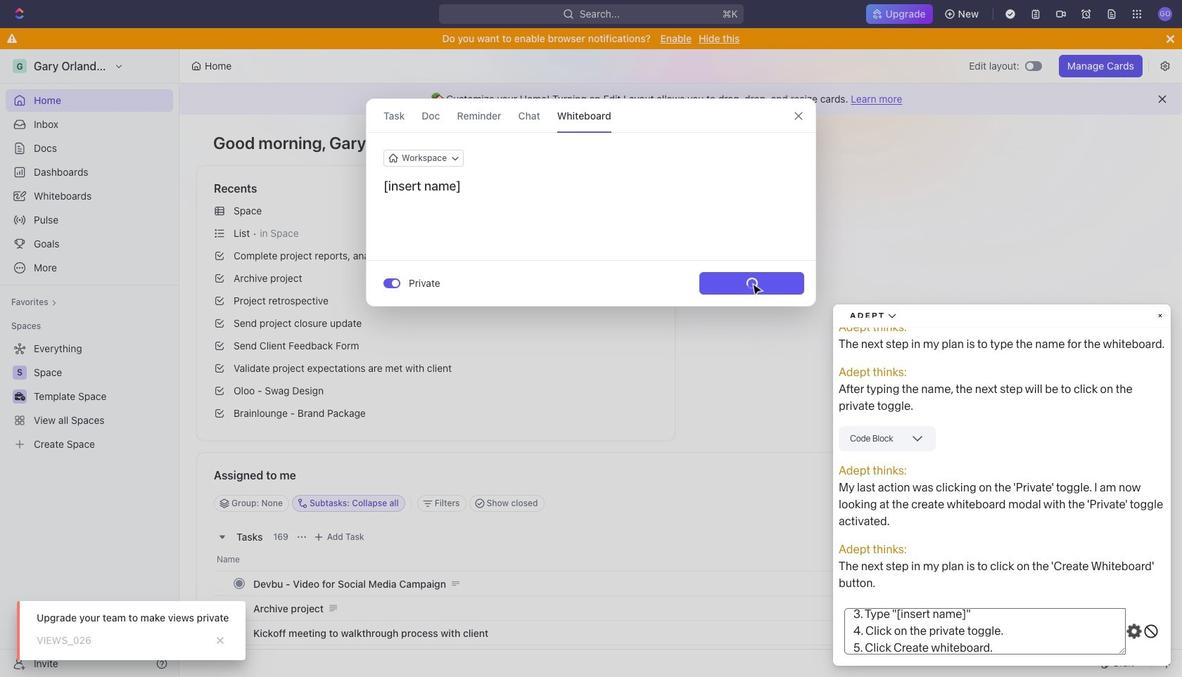 Task type: describe. For each thing, give the bounding box(es) containing it.
Name this Whiteboard... field
[[367, 178, 816, 195]]

Search tasks... text field
[[952, 494, 1093, 515]]



Task type: vqa. For each thing, say whether or not it's contained in the screenshot.
Name this Whiteboard... field
yes



Task type: locate. For each thing, give the bounding box(es) containing it.
tree
[[6, 338, 173, 456]]

sidebar navigation
[[0, 49, 180, 678]]

alert
[[180, 84, 1183, 115]]

tree inside sidebar navigation
[[6, 338, 173, 456]]

dialog
[[366, 99, 817, 307]]



